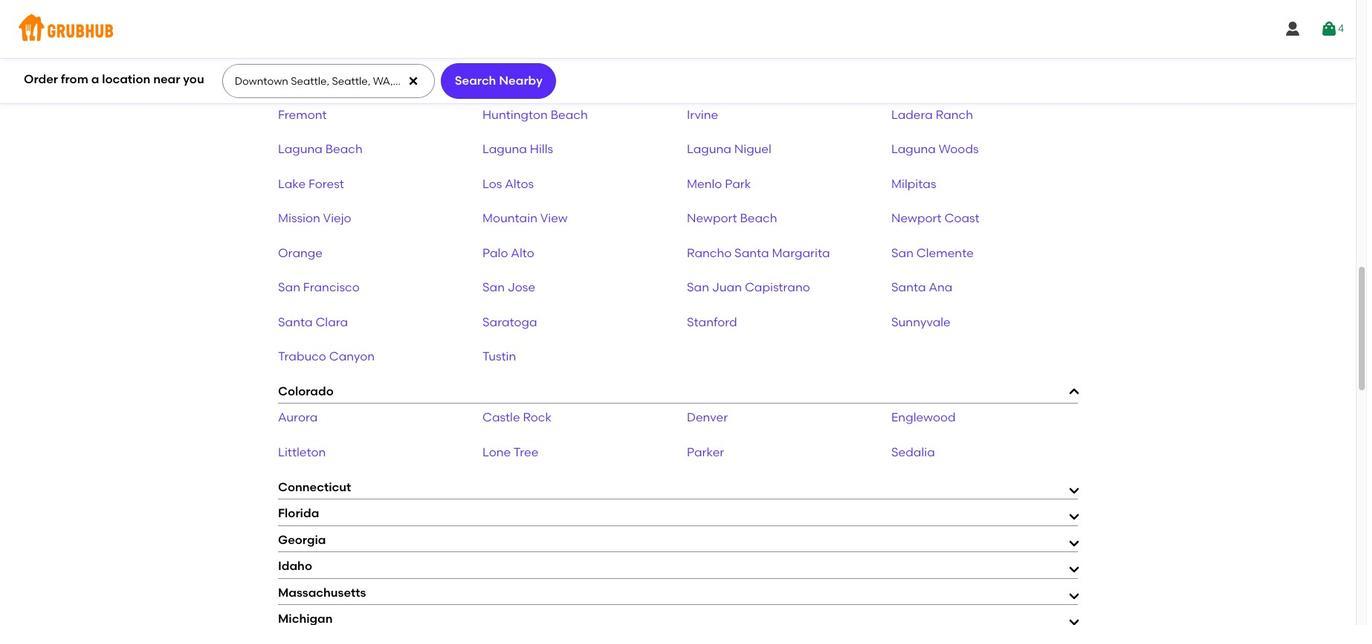 Task type: describe. For each thing, give the bounding box(es) containing it.
newport coast
[[892, 211, 980, 226]]

laguna beach link
[[278, 142, 363, 156]]

laguna hills link
[[483, 142, 553, 156]]

parker
[[687, 445, 725, 460]]

laguna for laguna hills
[[483, 142, 527, 156]]

fremont link
[[278, 108, 327, 122]]

capistrano
[[745, 281, 810, 295]]

a
[[91, 72, 99, 86]]

menlo park
[[687, 177, 751, 191]]

hills
[[530, 142, 553, 156]]

laguna hills
[[483, 142, 553, 156]]

denver
[[687, 411, 728, 425]]

niguel
[[735, 142, 772, 156]]

san francisco
[[278, 281, 360, 295]]

mountain view
[[483, 211, 568, 226]]

stanford link
[[687, 315, 737, 329]]

from
[[61, 72, 88, 86]]

huntington beach
[[483, 108, 588, 122]]

denver link
[[687, 411, 728, 425]]

dana point link
[[483, 73, 547, 87]]

rancho santa margarita link
[[687, 246, 830, 260]]

orange
[[278, 246, 323, 260]]

san jose
[[483, 281, 536, 295]]

newport coast link
[[892, 211, 980, 226]]

laguna woods
[[892, 142, 979, 156]]

ladera ranch
[[892, 108, 973, 122]]

los altos link
[[483, 177, 534, 191]]

mountain
[[483, 211, 538, 226]]

newport for newport coast
[[892, 211, 942, 226]]

castle
[[483, 411, 520, 425]]

lone tree link
[[483, 445, 539, 460]]

santa ana link
[[892, 281, 953, 295]]

san jose link
[[483, 281, 536, 295]]

nearby
[[499, 74, 543, 88]]

san for san juan capistrano
[[687, 281, 709, 295]]

mission viejo link
[[278, 211, 351, 226]]

laguna niguel
[[687, 142, 772, 156]]

palo alto link
[[483, 246, 534, 260]]

search
[[455, 74, 496, 88]]

parker link
[[687, 445, 725, 460]]

margarita
[[772, 246, 830, 260]]

dana
[[483, 73, 515, 87]]

forest
[[309, 177, 344, 191]]

svg image inside 4 button
[[1321, 20, 1339, 38]]

laguna niguel link
[[687, 142, 772, 156]]

menlo
[[687, 177, 722, 191]]

0 horizontal spatial svg image
[[408, 75, 420, 87]]

ana
[[929, 281, 953, 295]]

los altos
[[483, 177, 534, 191]]

viejo
[[323, 211, 351, 226]]

tustin
[[483, 350, 516, 364]]

main navigation navigation
[[0, 0, 1356, 58]]

4 button
[[1321, 16, 1345, 42]]

massachusetts
[[278, 586, 366, 600]]

sedalia
[[892, 445, 935, 460]]

newport beach
[[687, 211, 777, 226]]

cupertino link
[[278, 73, 337, 87]]

laguna for laguna niguel
[[687, 142, 732, 156]]

orange link
[[278, 246, 323, 260]]

clara
[[316, 315, 348, 329]]

sedalia link
[[892, 445, 935, 460]]

san for san jose
[[483, 281, 505, 295]]

beach for huntington beach
[[551, 108, 588, 122]]

irvine
[[687, 108, 719, 122]]

alto
[[511, 246, 534, 260]]

woods
[[939, 142, 979, 156]]

search nearby
[[455, 74, 543, 88]]

lake
[[278, 177, 306, 191]]

huntington
[[483, 108, 548, 122]]

trabuco
[[278, 350, 326, 364]]

san for san clemente
[[892, 246, 914, 260]]

san juan capistrano link
[[687, 281, 810, 295]]

coast
[[945, 211, 980, 226]]

santa for santa clara
[[278, 315, 313, 329]]



Task type: locate. For each thing, give the bounding box(es) containing it.
altos
[[505, 177, 534, 191]]

ladera ranch link
[[892, 108, 973, 122]]

Search Address search field
[[222, 65, 434, 97]]

0 horizontal spatial beach
[[326, 142, 363, 156]]

newport for newport beach
[[687, 211, 737, 226]]

order from a location near you
[[24, 72, 204, 86]]

2 vertical spatial santa
[[278, 315, 313, 329]]

newport beach link
[[687, 211, 777, 226]]

1 horizontal spatial svg image
[[1284, 20, 1302, 38]]

1 horizontal spatial newport
[[892, 211, 942, 226]]

order
[[24, 72, 58, 86]]

0 vertical spatial santa
[[735, 246, 769, 260]]

stanford
[[687, 315, 737, 329]]

saratoga link
[[483, 315, 537, 329]]

milpitas link
[[892, 177, 937, 191]]

castle rock
[[483, 411, 552, 425]]

san clemente
[[892, 246, 974, 260]]

san
[[892, 246, 914, 260], [278, 281, 300, 295], [483, 281, 505, 295], [687, 281, 709, 295]]

san left jose
[[483, 281, 505, 295]]

santa up san juan capistrano
[[735, 246, 769, 260]]

laguna up the "los altos"
[[483, 142, 527, 156]]

laguna woods link
[[892, 142, 979, 156]]

dana point
[[483, 73, 547, 87]]

0 horizontal spatial newport
[[687, 211, 737, 226]]

santa up trabuco
[[278, 315, 313, 329]]

menlo park link
[[687, 177, 751, 191]]

santa ana
[[892, 281, 953, 295]]

santa left the ana
[[892, 281, 926, 295]]

2 vertical spatial beach
[[740, 211, 777, 226]]

palo
[[483, 246, 508, 260]]

milpitas
[[892, 177, 937, 191]]

you
[[183, 72, 204, 86]]

1 vertical spatial beach
[[326, 142, 363, 156]]

palo alto
[[483, 246, 534, 260]]

3 laguna from the left
[[687, 142, 732, 156]]

san clemente link
[[892, 246, 974, 260]]

huntington beach link
[[483, 108, 588, 122]]

laguna up milpitas link
[[892, 142, 936, 156]]

juan
[[712, 281, 742, 295]]

location
[[102, 72, 150, 86]]

lone
[[483, 445, 511, 460]]

point
[[517, 73, 547, 87]]

0 vertical spatial beach
[[551, 108, 588, 122]]

mission
[[278, 211, 320, 226]]

view
[[540, 211, 568, 226]]

park
[[725, 177, 751, 191]]

beach up hills
[[551, 108, 588, 122]]

ladera
[[892, 108, 933, 122]]

connecticut
[[278, 480, 351, 494]]

aurora
[[278, 411, 318, 425]]

san francisco link
[[278, 281, 360, 295]]

mission viejo
[[278, 211, 351, 226]]

newport up "rancho"
[[687, 211, 737, 226]]

lake forest
[[278, 177, 344, 191]]

1 horizontal spatial santa
[[735, 246, 769, 260]]

jose
[[508, 281, 536, 295]]

sunnyvale
[[892, 315, 951, 329]]

san down orange
[[278, 281, 300, 295]]

2 horizontal spatial santa
[[892, 281, 926, 295]]

beach for newport beach
[[740, 211, 777, 226]]

2 horizontal spatial beach
[[740, 211, 777, 226]]

1 vertical spatial santa
[[892, 281, 926, 295]]

ranch
[[936, 108, 973, 122]]

saratoga
[[483, 315, 537, 329]]

beach up rancho santa margarita at right top
[[740, 211, 777, 226]]

2 newport from the left
[[892, 211, 942, 226]]

svg image
[[1284, 20, 1302, 38], [1321, 20, 1339, 38], [408, 75, 420, 87]]

san up the santa ana link
[[892, 246, 914, 260]]

search nearby button
[[441, 63, 556, 99]]

littleton link
[[278, 445, 326, 460]]

tree
[[514, 445, 539, 460]]

englewood
[[892, 411, 956, 425]]

santa for santa ana
[[892, 281, 926, 295]]

georgia
[[278, 533, 326, 547]]

rancho santa margarita
[[687, 246, 830, 260]]

mountain view link
[[483, 211, 568, 226]]

laguna for laguna beach
[[278, 142, 323, 156]]

2 horizontal spatial svg image
[[1321, 20, 1339, 38]]

0 horizontal spatial santa
[[278, 315, 313, 329]]

florida
[[278, 506, 319, 521]]

aurora link
[[278, 411, 318, 425]]

laguna for laguna woods
[[892, 142, 936, 156]]

irvine link
[[687, 108, 719, 122]]

clemente
[[917, 246, 974, 260]]

1 newport from the left
[[687, 211, 737, 226]]

laguna down fremont at the top
[[278, 142, 323, 156]]

rancho
[[687, 246, 732, 260]]

beach up forest
[[326, 142, 363, 156]]

near
[[153, 72, 180, 86]]

2 laguna from the left
[[483, 142, 527, 156]]

4 laguna from the left
[[892, 142, 936, 156]]

san left 'juan'
[[687, 281, 709, 295]]

newport down milpitas link
[[892, 211, 942, 226]]

4
[[1339, 22, 1345, 35]]

los
[[483, 177, 502, 191]]

castle rock link
[[483, 411, 552, 425]]

fremont
[[278, 108, 327, 122]]

san for san francisco
[[278, 281, 300, 295]]

francisco
[[303, 281, 360, 295]]

englewood link
[[892, 411, 956, 425]]

trabuco canyon link
[[278, 350, 375, 364]]

santa clara
[[278, 315, 348, 329]]

trabuco canyon
[[278, 350, 375, 364]]

santa
[[735, 246, 769, 260], [892, 281, 926, 295], [278, 315, 313, 329]]

idaho
[[278, 559, 312, 573]]

1 laguna from the left
[[278, 142, 323, 156]]

newport
[[687, 211, 737, 226], [892, 211, 942, 226]]

colorado
[[278, 384, 334, 399]]

santa clara link
[[278, 315, 348, 329]]

laguna beach
[[278, 142, 363, 156]]

1 horizontal spatial beach
[[551, 108, 588, 122]]

laguna up menlo
[[687, 142, 732, 156]]

beach for laguna beach
[[326, 142, 363, 156]]



Task type: vqa. For each thing, say whether or not it's contained in the screenshot.
the left Top
no



